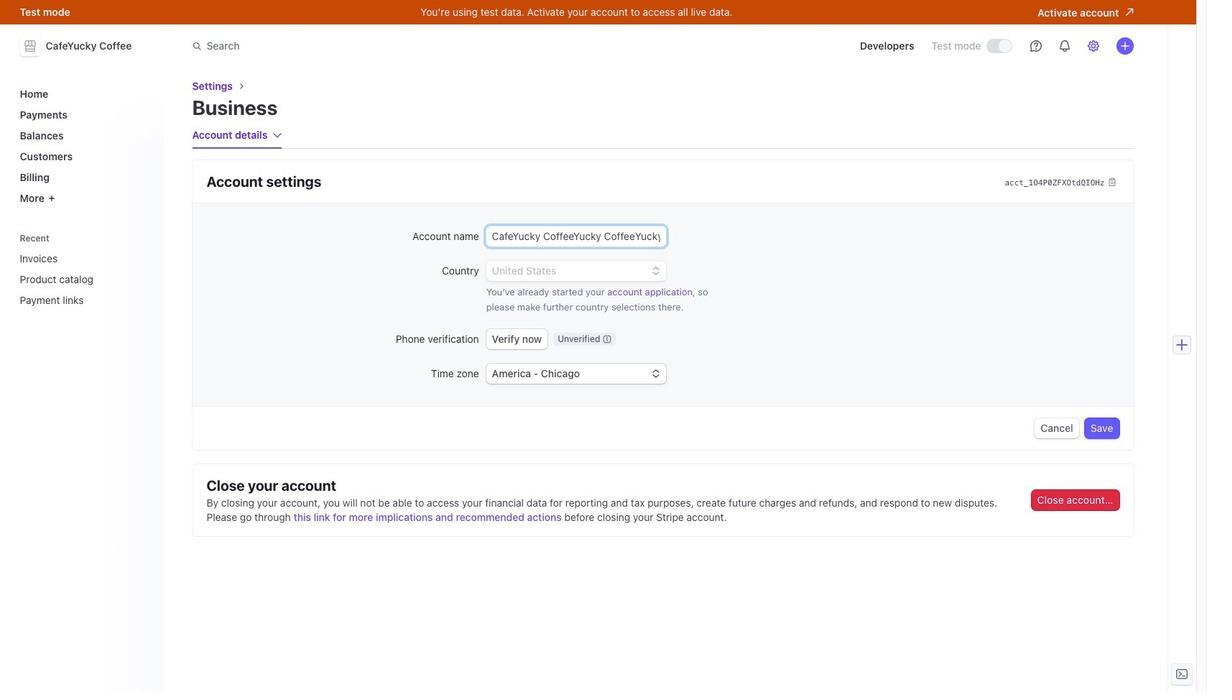 Task type: describe. For each thing, give the bounding box(es) containing it.
settings image
[[1088, 40, 1099, 52]]

clear history image
[[140, 234, 149, 243]]

notifications image
[[1059, 40, 1070, 52]]

1 recent element from the top
[[14, 228, 155, 312]]

Test mode checkbox
[[987, 40, 1011, 53]]



Task type: locate. For each thing, give the bounding box(es) containing it.
help image
[[1030, 40, 1042, 52]]

Search text field
[[184, 33, 589, 59]]

Company text field
[[486, 226, 666, 246]]

core navigation links element
[[14, 82, 155, 210]]

2 recent element from the top
[[14, 246, 155, 312]]

None search field
[[184, 33, 589, 59]]

recent element
[[14, 228, 155, 312], [14, 246, 155, 312]]



Task type: vqa. For each thing, say whether or not it's contained in the screenshot.
Program to the bottom
no



